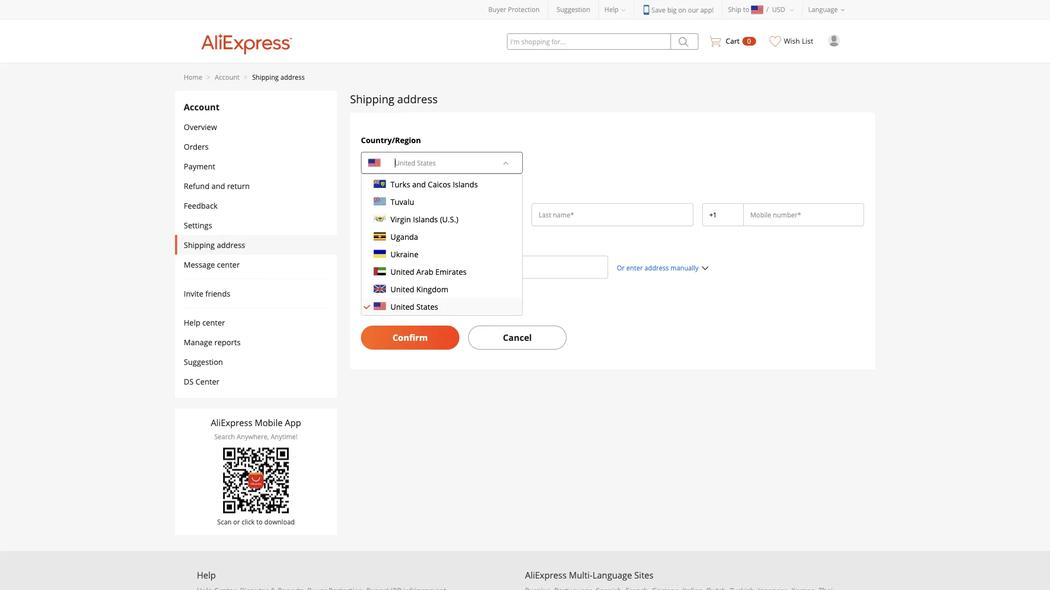 Task type: locate. For each thing, give the bounding box(es) containing it.
ds
[[184, 377, 194, 387]]

united down ukraine
[[390, 267, 414, 277]]

0 horizontal spatial to
[[256, 518, 263, 527]]

cart
[[726, 36, 740, 46]]

multi-
[[569, 570, 593, 582]]

1 vertical spatial aliexpress
[[525, 570, 567, 582]]

grid containing confirm
[[357, 135, 869, 350]]

0 vertical spatial aliexpress
[[211, 417, 252, 429]]

home
[[184, 72, 202, 81]]

1 horizontal spatial and
[[412, 179, 426, 190]]

1 horizontal spatial suggestion
[[557, 5, 590, 14]]

language up list
[[808, 5, 838, 14]]

1 horizontal spatial >
[[244, 72, 248, 81]]

and left return
[[211, 181, 225, 191]]

0 vertical spatial shipping
[[252, 72, 279, 81]]

united for united states
[[390, 302, 414, 312]]

united for united kingdom
[[390, 284, 414, 295]]

0 horizontal spatial and
[[211, 181, 225, 191]]

united
[[390, 267, 414, 277], [390, 284, 414, 295], [390, 302, 414, 312]]

help
[[604, 5, 619, 14], [184, 317, 200, 328], [197, 570, 216, 582]]

or enter address manually row
[[357, 256, 869, 288]]

payment
[[184, 161, 215, 171]]

save
[[651, 5, 666, 14]]

app
[[285, 417, 301, 429]]

language
[[808, 5, 838, 14], [593, 570, 632, 582]]

to right click
[[256, 518, 263, 527]]

scan or click to download link
[[211, 448, 301, 527]]

anywhere,
[[237, 433, 269, 442]]

save big on our app! link
[[643, 5, 714, 15]]

shipping right account link
[[252, 72, 279, 81]]

turks
[[390, 179, 410, 190]]

0 vertical spatial islands
[[453, 179, 478, 190]]

0 horizontal spatial language
[[593, 570, 632, 582]]

shipping address up country/region
[[350, 91, 438, 106]]

scan or click to download
[[217, 518, 295, 527]]

overview
[[184, 122, 217, 132]]

>
[[207, 72, 210, 81], [244, 72, 248, 81]]

suggestion
[[557, 5, 590, 14], [184, 357, 223, 367]]

and
[[412, 179, 426, 190], [211, 181, 225, 191]]

0 horizontal spatial >
[[207, 72, 210, 81]]

1 horizontal spatial language
[[808, 5, 838, 14]]

islands
[[453, 179, 478, 190], [413, 214, 438, 225]]

0
[[747, 37, 751, 46]]

shipping address
[[350, 91, 438, 106], [184, 240, 245, 250]]

0 vertical spatial center
[[217, 260, 240, 270]]

center for help center
[[202, 317, 225, 328]]

> right home link
[[207, 72, 210, 81]]

aliexpress left "multi-"
[[525, 570, 567, 582]]

buyer
[[488, 5, 506, 14]]

anytime!
[[271, 433, 298, 442]]

or
[[233, 518, 240, 527]]

search image
[[368, 264, 375, 271]]

2 horizontal spatial shipping
[[350, 91, 394, 106]]

shipping
[[252, 72, 279, 81], [350, 91, 394, 106], [184, 240, 215, 250]]

0 horizontal spatial shipping address
[[184, 240, 245, 250]]

or
[[617, 264, 625, 273]]

orders
[[184, 141, 209, 152]]

row
[[357, 203, 869, 230]]

shipping address up "message center"
[[184, 240, 245, 250]]

message
[[184, 260, 215, 270]]

language left sites
[[593, 570, 632, 582]]

wish
[[784, 36, 800, 46]]

0 vertical spatial united
[[390, 267, 414, 277]]

0 horizontal spatial suggestion
[[184, 357, 223, 367]]

united right set
[[390, 302, 414, 312]]

aliexpress multi-language sites
[[525, 570, 654, 582]]

country/region
[[361, 135, 421, 145]]

1 vertical spatial islands
[[413, 214, 438, 225]]

scan
[[217, 518, 232, 527]]

and for turks
[[412, 179, 426, 190]]

united up the as
[[390, 284, 414, 295]]

ship
[[728, 5, 741, 14]]

list box
[[361, 158, 523, 316]]

ukraine
[[390, 249, 418, 260]]

islands left (u.s.)
[[413, 214, 438, 225]]

0 horizontal spatial islands
[[413, 214, 438, 225]]

on
[[678, 5, 686, 14]]

1 vertical spatial language
[[593, 570, 632, 582]]

1 vertical spatial to
[[256, 518, 263, 527]]

2 united from the top
[[390, 284, 414, 295]]

1 vertical spatial united
[[390, 284, 414, 295]]

shipping up message
[[184, 240, 215, 250]]

to right ship
[[743, 5, 749, 14]]

kingdom
[[416, 284, 448, 295]]

0 vertical spatial suggestion
[[557, 5, 590, 14]]

/ usd
[[766, 5, 785, 14]]

or enter address manually
[[617, 264, 699, 273]]

shipping up country/region
[[350, 91, 394, 106]]

refund
[[184, 181, 209, 191]]

enter
[[626, 264, 643, 273]]

set
[[376, 301, 387, 311]]

invite friends
[[184, 288, 230, 299]]

suggestion up i'm shopping for... text field
[[557, 5, 590, 14]]

3 united from the top
[[390, 302, 414, 312]]

United States field
[[388, 154, 496, 172]]

1 > from the left
[[207, 72, 210, 81]]

united for united arab emirates
[[390, 267, 414, 277]]

0 vertical spatial shipping address
[[350, 91, 438, 106]]

aliexpress inside aliexpress mobile app search anywhere, anytime!
[[211, 417, 252, 429]]

emirates
[[435, 267, 467, 277]]

1 vertical spatial account
[[184, 101, 220, 113]]

islands right caicos
[[453, 179, 478, 190]]

1 horizontal spatial shipping
[[252, 72, 279, 81]]

our
[[688, 5, 699, 14]]

1 vertical spatial center
[[202, 317, 225, 328]]

> right account link
[[244, 72, 248, 81]]

buyer protection
[[488, 5, 540, 14]]

wish list
[[784, 36, 813, 46]]

0 vertical spatial language
[[808, 5, 838, 14]]

aliexpress
[[211, 417, 252, 429], [525, 570, 567, 582]]

suggestion up ds center
[[184, 357, 223, 367]]

language link
[[803, 0, 853, 19]]

shipping
[[427, 301, 457, 311]]

address
[[280, 72, 305, 81], [397, 91, 438, 106], [217, 240, 245, 250], [645, 264, 669, 273], [459, 301, 487, 311]]

2 vertical spatial united
[[390, 302, 414, 312]]

1 vertical spatial shipping
[[350, 91, 394, 106]]

default
[[399, 301, 425, 311]]

manage
[[184, 337, 212, 348]]

grid
[[357, 135, 869, 350]]

manage reports
[[184, 337, 241, 348]]

center
[[196, 377, 219, 387]]

reports
[[214, 337, 241, 348]]

account up overview on the top
[[184, 101, 220, 113]]

list box containing turkmenistan
[[361, 158, 523, 316]]

feedback
[[184, 200, 218, 211]]

center up manage reports
[[202, 317, 225, 328]]

language inside "link"
[[808, 5, 838, 14]]

information
[[396, 186, 442, 197]]

0 vertical spatial to
[[743, 5, 749, 14]]

center right message
[[217, 260, 240, 270]]

aliexpress up the search
[[211, 417, 252, 429]]

account
[[215, 72, 240, 81], [184, 101, 220, 113]]

turks and caicos islands
[[390, 179, 478, 190]]

2 vertical spatial shipping
[[184, 240, 215, 250]]

1 united from the top
[[390, 267, 414, 277]]

2 vertical spatial help
[[197, 570, 216, 582]]

search
[[214, 433, 235, 442]]

0 horizontal spatial aliexpress
[[211, 417, 252, 429]]

1 horizontal spatial aliexpress
[[525, 570, 567, 582]]

and down turkmenistan at top
[[412, 179, 426, 190]]

None submit
[[671, 33, 698, 50]]

1 horizontal spatial to
[[743, 5, 749, 14]]

None field
[[709, 209, 737, 220]]

account right home link
[[215, 72, 240, 81]]



Task type: describe. For each thing, give the bounding box(es) containing it.
united states
[[390, 302, 438, 312]]

aliexpress for aliexpress mobile app search anywhere, anytime!
[[211, 417, 252, 429]]

list
[[802, 36, 813, 46]]

1 vertical spatial shipping address
[[184, 240, 245, 250]]

buyer protection link
[[488, 5, 540, 14]]

1 horizontal spatial islands
[[453, 179, 478, 190]]

confirm
[[393, 332, 428, 344]]

turkmenistan
[[390, 162, 440, 172]]

tuvalu
[[390, 197, 414, 207]]

return
[[227, 181, 250, 191]]

wish list link
[[764, 20, 819, 55]]

united arab emirates
[[390, 267, 467, 277]]

as
[[389, 301, 397, 311]]

and for refund
[[211, 181, 225, 191]]

sites
[[634, 570, 654, 582]]

manually
[[671, 264, 699, 273]]

save big on our app!
[[651, 5, 714, 14]]

uganda
[[390, 232, 418, 242]]

app!
[[700, 5, 714, 14]]

friends
[[205, 288, 230, 299]]

personal information
[[361, 186, 442, 197]]

click
[[242, 518, 255, 527]]

address inside row
[[645, 264, 669, 273]]

help center
[[184, 317, 225, 328]]

Last name* field
[[539, 209, 686, 220]]

shipping address link
[[252, 72, 305, 81]]

First name* field
[[368, 209, 516, 220]]

center for message center
[[217, 260, 240, 270]]

protection
[[508, 5, 540, 14]]

suggestion link
[[557, 5, 590, 14]]

aliexpress mobile app search anywhere, anytime!
[[211, 417, 301, 442]]

big
[[667, 5, 677, 14]]

set as default shipping address
[[376, 301, 487, 311]]

0 vertical spatial help
[[604, 5, 619, 14]]

confirm button
[[361, 326, 459, 350]]

account link
[[215, 72, 240, 81]]

message center
[[184, 260, 240, 270]]

I'm shopping for... text field
[[507, 33, 671, 50]]

states
[[416, 302, 438, 312]]

1 vertical spatial help
[[184, 317, 200, 328]]

aliexpress for aliexpress multi-language sites
[[525, 570, 567, 582]]

arab
[[416, 267, 433, 277]]

/
[[766, 5, 769, 14]]

1 horizontal spatial shipping address
[[350, 91, 438, 106]]

0 horizontal spatial shipping
[[184, 240, 215, 250]]

cancel button
[[468, 326, 567, 350]]

cancel
[[503, 332, 532, 344]]

address
[[361, 239, 392, 249]]

home > account > shipping address
[[184, 72, 305, 81]]

settings
[[184, 220, 212, 231]]

arrow down image
[[503, 160, 509, 166]]

usd
[[772, 5, 785, 14]]

virgin
[[390, 214, 411, 225]]

download
[[264, 518, 295, 527]]

invite
[[184, 288, 203, 299]]

united kingdom
[[390, 284, 448, 295]]

1 vertical spatial suggestion
[[184, 357, 223, 367]]

home link
[[184, 72, 202, 81]]

personal
[[361, 186, 394, 197]]

0 vertical spatial account
[[215, 72, 240, 81]]

mobile
[[255, 417, 283, 429]]

ds center
[[184, 377, 219, 387]]

Search by ZIP Code, street, or address field
[[375, 262, 601, 273]]

Mobile number* field
[[750, 209, 857, 220]]

ship to
[[728, 5, 749, 14]]

refund and return
[[184, 181, 250, 191]]

virgin islands (u.s.)
[[390, 214, 458, 225]]

(u.s.)
[[440, 214, 458, 225]]

caicos
[[428, 179, 451, 190]]

2 > from the left
[[244, 72, 248, 81]]



Task type: vqa. For each thing, say whether or not it's contained in the screenshot.
second 3mqPvWQ icon
no



